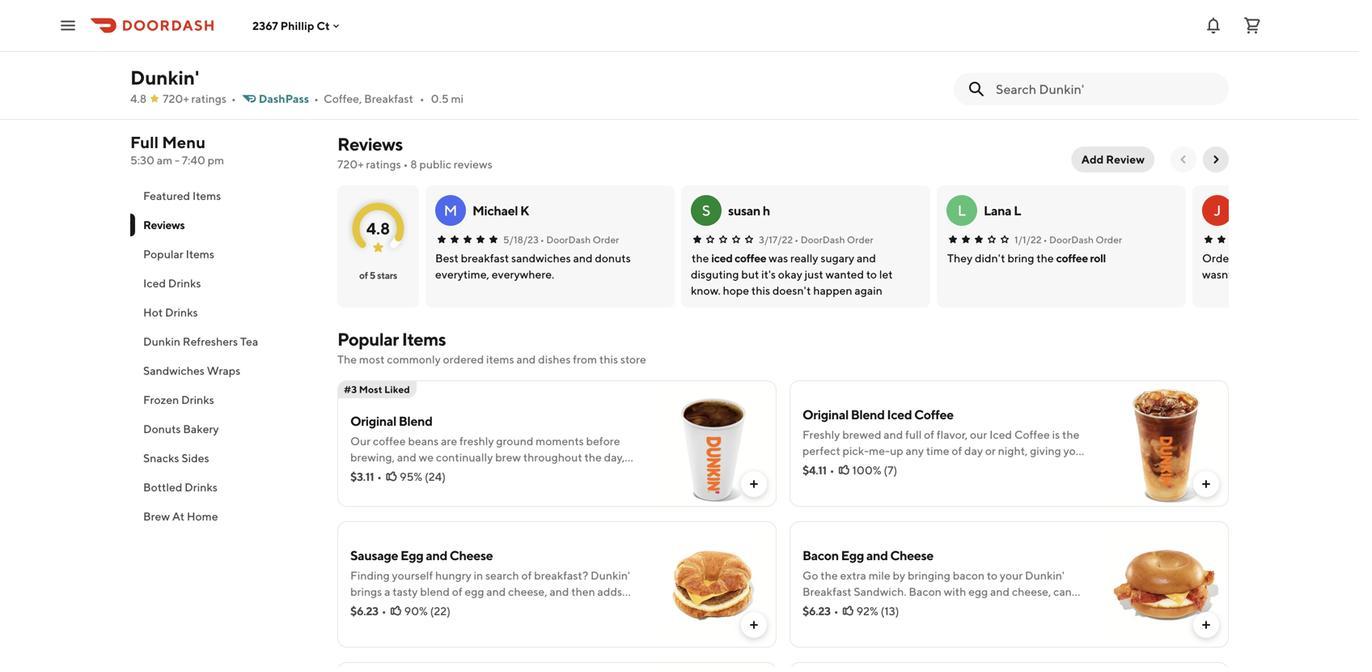 Task type: describe. For each thing, give the bounding box(es) containing it.
with
[[944, 585, 967, 598]]

88%
[[1170, 93, 1192, 106]]

and down breakfast?
[[550, 585, 569, 598]]

featured
[[143, 189, 190, 202]]

consider
[[556, 601, 602, 614]]

go
[[803, 569, 819, 582]]

reviews link
[[338, 134, 403, 155]]

bottled
[[143, 480, 182, 494]]

(22) for 100% (22)
[[1048, 75, 1068, 88]]

drinks for iced drinks
[[168, 276, 201, 290]]

then
[[572, 585, 596, 598]]

popular items
[[143, 247, 214, 261]]

• inside reviews 720+ ratings • 8 public reviews
[[404, 157, 408, 171]]

tasty
[[393, 585, 418, 598]]

mile
[[869, 569, 891, 582]]

sandwich.
[[854, 585, 907, 598]]

of right search
[[522, 569, 532, 582]]

drinks for frozen drinks
[[181, 393, 214, 406]]

any inside original blend iced coffee freshly brewed and full of flavor, our iced coffee is the perfect pick-me-up any time of day or night, giving you the boost you need to keep on running.
[[906, 444, 925, 457]]

pm
[[208, 153, 224, 167]]

iced coffee
[[712, 251, 767, 265]]

full menu 5:30 am - 7:40 pm
[[130, 133, 224, 167]]

the
[[338, 353, 357, 366]]

bacon egg and cheese go the extra mile by bringing bacon to your dunkin' breakfast sandwich. bacon with egg and cheese, can you say, "yum!"
[[803, 548, 1073, 614]]

to inside original blend iced coffee freshly brewed and full of flavor, our iced coffee is the perfect pick-me-up any time of day or night, giving you the boost you need to keep on running.
[[904, 460, 915, 474]]

you inside bacon egg and cheese go the extra mile by bringing bacon to your dunkin' breakfast sandwich. bacon with egg and cheese, can you say, "yum!"
[[803, 601, 822, 614]]

cheese for sausage egg and cheese
[[450, 548, 493, 563]]

5:30
[[130, 153, 155, 167]]

sandwiches wraps
[[143, 364, 241, 377]]

stars
[[377, 270, 397, 281]]

brewed
[[843, 428, 882, 441]]

-
[[175, 153, 180, 167]]

and down search
[[487, 585, 506, 598]]

breakfast inside bacon egg and cheese go the extra mile by bringing bacon to your dunkin' breakfast sandwich. bacon with egg and cheese, can you say, "yum!"
[[803, 585, 852, 598]]

a
[[385, 585, 391, 598]]

iced
[[712, 251, 733, 265]]

and inside popular items the most commonly ordered items and dishes from this store
[[517, 353, 536, 366]]

hungry
[[436, 569, 472, 582]]

running.
[[960, 460, 1002, 474]]

sandwiches wraps button
[[130, 356, 318, 385]]

iced drinks button
[[130, 269, 318, 298]]

• right $4.11
[[830, 463, 835, 477]]

7:40
[[182, 153, 205, 167]]

egg and cheese image
[[651, 662, 777, 667]]

bringing
[[908, 569, 951, 582]]

pick-
[[843, 444, 870, 457]]

and down your
[[991, 585, 1010, 598]]

flavor,
[[937, 428, 968, 441]]

notification bell image
[[1205, 16, 1224, 35]]

search
[[486, 569, 519, 582]]

dunkin refreshers tea button
[[130, 327, 318, 356]]

add item to cart image for go the extra mile by bringing bacon to your dunkin' breakfast sandwich. bacon with egg and cheese, can you say, "yum!"
[[1200, 618, 1213, 631]]

original blend iced coffee image
[[1103, 380, 1230, 507]]

boost
[[823, 460, 852, 474]]

donuts bakery
[[143, 422, 219, 436]]

snacks sides button
[[130, 444, 318, 473]]

1 horizontal spatial iced
[[888, 407, 913, 422]]

is
[[1053, 428, 1061, 441]]

0 horizontal spatial l
[[958, 202, 967, 219]]

0 vertical spatial bagel with cream cheese spread image
[[1107, 0, 1251, 49]]

• doordash order for s
[[795, 234, 874, 245]]

2 vertical spatial iced
[[990, 428, 1013, 441]]

• down a
[[382, 604, 387, 618]]

order for m
[[593, 234, 620, 245]]

$6.23 • for sausage
[[351, 604, 387, 618]]

(24)
[[425, 470, 446, 483]]

• right 3/17/22
[[795, 234, 799, 245]]

and inside original blend iced coffee freshly brewed and full of flavor, our iced coffee is the perfect pick-me-up any time of day or night, giving you the boost you need to keep on running.
[[884, 428, 904, 441]]

blend for original blend iced coffee freshly brewed and full of flavor, our iced coffee is the perfect pick-me-up any time of day or night, giving you the boost you need to keep on running.
[[851, 407, 885, 422]]

susan h
[[729, 203, 771, 218]]

5/18/23
[[504, 234, 539, 245]]

100% for 100% (7)
[[853, 463, 882, 477]]

items for featured items
[[193, 189, 221, 202]]

• left "yum!"
[[834, 604, 839, 618]]

92% (13)
[[857, 604, 900, 618]]

2367
[[253, 19, 278, 32]]

refreshers
[[183, 335, 238, 348]]

bakery
[[183, 422, 219, 436]]

100% (7)
[[853, 463, 898, 477]]

hot drinks
[[143, 306, 198, 319]]

dunkin
[[143, 335, 181, 348]]

reviews for reviews
[[143, 218, 185, 232]]

egg inside sausage egg and cheese finding yourself hungry in search of breakfast? dunkin' brings a tasty blend of egg and cheese, and then adds irresistable sausage to tame any hunger. consider yourself full.
[[465, 585, 484, 598]]

$4.86
[[960, 75, 990, 88]]

1 vertical spatial the
[[803, 460, 820, 474]]

michael
[[473, 203, 518, 218]]

full
[[906, 428, 922, 441]]

0 vertical spatial yourself
[[392, 569, 433, 582]]

720+ inside reviews 720+ ratings • 8 public reviews
[[338, 157, 364, 171]]

home
[[187, 510, 218, 523]]

iced coffee button
[[712, 250, 767, 266]]

(9)
[[1194, 93, 1209, 106]]

doordash for m
[[547, 234, 591, 245]]

doordash for l
[[1050, 234, 1094, 245]]

lana l
[[984, 203, 1022, 218]]

the inside bacon egg and cheese go the extra mile by bringing bacon to your dunkin' breakfast sandwich. bacon with egg and cheese, can you say, "yum!"
[[821, 569, 838, 582]]

0 horizontal spatial breakfast
[[364, 92, 413, 105]]

egg for sausage
[[401, 548, 424, 563]]

hot drinks button
[[130, 298, 318, 327]]

0 items, open order cart image
[[1243, 16, 1263, 35]]

sausage
[[409, 601, 450, 614]]

phillip
[[281, 19, 315, 32]]

$3.11 •
[[351, 470, 382, 483]]

egg for bacon
[[842, 548, 865, 563]]

next image
[[1210, 153, 1223, 166]]

michael k
[[473, 203, 529, 218]]

featured items
[[143, 189, 221, 202]]

0 horizontal spatial dunkin'
[[130, 66, 199, 89]]

add
[[1082, 153, 1104, 166]]

reviews
[[454, 157, 493, 171]]

brew at home
[[143, 510, 218, 523]]

1 vertical spatial 4.8
[[367, 219, 390, 238]]

donuts bakery button
[[130, 414, 318, 444]]

2 horizontal spatial you
[[1064, 444, 1083, 457]]

original for original blend
[[351, 413, 397, 429]]

reviews 720+ ratings • 8 public reviews
[[338, 134, 493, 171]]

hunger.
[[515, 601, 553, 614]]

add item to cart image for original blend
[[748, 478, 761, 491]]

m
[[444, 202, 458, 219]]

$6.23 for sausage
[[351, 604, 379, 618]]

items for popular items
[[186, 247, 214, 261]]

your
[[1000, 569, 1023, 582]]

0 horizontal spatial bacon
[[803, 548, 839, 563]]

bottled drinks button
[[130, 473, 318, 502]]

of 5 stars
[[359, 270, 397, 281]]

• left coffee, on the left of page
[[314, 92, 319, 105]]

Item Search search field
[[996, 80, 1217, 98]]

to inside bacon egg and cheese go the extra mile by bringing bacon to your dunkin' breakfast sandwich. bacon with egg and cheese, can you say, "yum!"
[[988, 569, 998, 582]]

$6.23 for bacon
[[803, 604, 831, 618]]

cheese, inside sausage egg and cheese finding yourself hungry in search of breakfast? dunkin' brings a tasty blend of egg and cheese, and then adds irresistable sausage to tame any hunger. consider yourself full.
[[508, 585, 548, 598]]

iced inside button
[[143, 276, 166, 290]]

$3.11
[[351, 470, 374, 483]]

perfect
[[803, 444, 841, 457]]

order for s
[[847, 234, 874, 245]]

extra
[[841, 569, 867, 582]]

1 coffee from the left
[[735, 251, 767, 265]]

sausage
[[351, 548, 398, 563]]

blend for original blend
[[399, 413, 433, 429]]

(7)
[[884, 463, 898, 477]]

1 horizontal spatial original blend image
[[651, 380, 777, 507]]



Task type: locate. For each thing, give the bounding box(es) containing it.
2 vertical spatial to
[[453, 601, 463, 614]]

original blend image
[[338, 0, 482, 49], [651, 380, 777, 507]]

cheese inside sausage egg and cheese finding yourself hungry in search of breakfast? dunkin' brings a tasty blend of egg and cheese, and then adds irresistable sausage to tame any hunger. consider yourself full.
[[450, 548, 493, 563]]

egg inside bacon egg and cheese go the extra mile by bringing bacon to your dunkin' breakfast sandwich. bacon with egg and cheese, can you say, "yum!"
[[969, 585, 989, 598]]

2 egg from the left
[[842, 548, 865, 563]]

0 vertical spatial ratings
[[191, 92, 227, 105]]

1 horizontal spatial popular
[[338, 329, 399, 350]]

cheese for bacon egg and cheese
[[891, 548, 934, 563]]

items up iced drinks button
[[186, 247, 214, 261]]

4.8 up the of 5 stars
[[367, 219, 390, 238]]

and up mile
[[867, 548, 888, 563]]

1 cheese from the left
[[450, 548, 493, 563]]

2 $6.23 • from the left
[[803, 604, 839, 618]]

and
[[517, 353, 536, 366], [884, 428, 904, 441], [426, 548, 448, 563], [867, 548, 888, 563], [487, 585, 506, 598], [550, 585, 569, 598], [991, 585, 1010, 598]]

2367 phillip ct
[[253, 19, 330, 32]]

original inside original blend iced coffee freshly brewed and full of flavor, our iced coffee is the perfect pick-me-up any time of day or night, giving you the boost you need to keep on running.
[[803, 407, 849, 422]]

0 horizontal spatial 720+
[[163, 92, 189, 105]]

menu
[[162, 133, 206, 152]]

dishes
[[538, 353, 571, 366]]

add item to cart image for freshly brewed and full of flavor, our iced coffee is the perfect pick-me-up any time of day or night, giving you the boost you need to keep on running.
[[1200, 478, 1213, 491]]

bacon
[[953, 569, 985, 582]]

ratings inside reviews 720+ ratings • 8 public reviews
[[366, 157, 401, 171]]

2 cheese, from the left
[[1013, 585, 1052, 598]]

1 vertical spatial to
[[988, 569, 998, 582]]

bagel with cream cheese spread image up 88%
[[1107, 0, 1251, 49]]

0 horizontal spatial cheese
[[450, 548, 493, 563]]

blend inside original blend iced coffee freshly brewed and full of flavor, our iced coffee is the perfect pick-me-up any time of day or night, giving you the boost you need to keep on running.
[[851, 407, 885, 422]]

3/17/22
[[759, 234, 793, 245]]

bottled drinks
[[143, 480, 218, 494]]

dunkin' inside sausage egg and cheese finding yourself hungry in search of breakfast? dunkin' brings a tasty blend of egg and cheese, and then adds irresistable sausage to tame any hunger. consider yourself full.
[[591, 569, 631, 582]]

1 horizontal spatial doordash
[[801, 234, 846, 245]]

dunkin' up 720+ ratings •
[[130, 66, 199, 89]]

1 horizontal spatial bacon
[[909, 585, 942, 598]]

2 horizontal spatial the
[[1063, 428, 1080, 441]]

0 horizontal spatial order
[[593, 234, 620, 245]]

1 horizontal spatial original
[[803, 407, 849, 422]]

1 horizontal spatial yourself
[[392, 569, 433, 582]]

$6.23 • down the brings
[[351, 604, 387, 618]]

2 coffee from the left
[[1057, 251, 1089, 265]]

1 vertical spatial items
[[186, 247, 214, 261]]

0 vertical spatial you
[[1064, 444, 1083, 457]]

the right is
[[1063, 428, 1080, 441]]

88% (9)
[[1170, 93, 1209, 106]]

of down hungry
[[452, 585, 463, 598]]

$6.23 down the brings
[[351, 604, 379, 618]]

items inside 'button'
[[186, 247, 214, 261]]

l
[[958, 202, 967, 219], [1014, 203, 1022, 218]]

0 horizontal spatial reviews
[[143, 218, 185, 232]]

egg up tasty
[[401, 548, 424, 563]]

1 horizontal spatial l
[[1014, 203, 1022, 218]]

0 horizontal spatial 100%
[[853, 463, 882, 477]]

720+
[[163, 92, 189, 105], [338, 157, 364, 171]]

reviews for reviews 720+ ratings • 8 public reviews
[[338, 134, 403, 155]]

1 vertical spatial ratings
[[366, 157, 401, 171]]

of right full
[[925, 428, 935, 441]]

2 cheese from the left
[[891, 548, 934, 563]]

coffee up giving
[[1015, 428, 1051, 441]]

0 horizontal spatial cheese,
[[508, 585, 548, 598]]

1 horizontal spatial coffee
[[1057, 251, 1089, 265]]

bacon egg and cheese image
[[1103, 521, 1230, 648]]

2 $6.23 from the left
[[803, 604, 831, 618]]

to right the (7)
[[904, 460, 915, 474]]

100% right $4.86
[[1016, 75, 1045, 88]]

0 vertical spatial 4.8
[[130, 92, 147, 105]]

1 horizontal spatial you
[[854, 460, 873, 474]]

most
[[359, 384, 383, 395]]

iced up full
[[888, 407, 913, 422]]

public
[[420, 157, 452, 171]]

popular
[[143, 247, 184, 261], [338, 329, 399, 350]]

egg inside sausage egg and cheese finding yourself hungry in search of breakfast? dunkin' brings a tasty blend of egg and cheese, and then adds irresistable sausage to tame any hunger. consider yourself full.
[[401, 548, 424, 563]]

0 horizontal spatial popular
[[143, 247, 184, 261]]

to left your
[[988, 569, 998, 582]]

the
[[1063, 428, 1080, 441], [803, 460, 820, 474], [821, 569, 838, 582]]

original blend iced coffee freshly brewed and full of flavor, our iced coffee is the perfect pick-me-up any time of day or night, giving you the boost you need to keep on running.
[[803, 407, 1083, 474]]

• right the 1/1/22
[[1044, 234, 1048, 245]]

drinks for bottled drinks
[[185, 480, 218, 494]]

doordash
[[547, 234, 591, 245], [801, 234, 846, 245], [1050, 234, 1094, 245]]

1 horizontal spatial $6.23
[[803, 604, 831, 618]]

tea
[[240, 335, 258, 348]]

3 • doordash order from the left
[[1044, 234, 1123, 245]]

sausage egg and cheese image
[[651, 521, 777, 648]]

frozen drinks
[[143, 393, 214, 406]]

92%
[[857, 604, 879, 618]]

items up commonly
[[402, 329, 446, 350]]

brew at home button
[[130, 502, 318, 531]]

me-
[[870, 444, 891, 457]]

• left dashpass
[[231, 92, 236, 105]]

cheese, up hunger.
[[508, 585, 548, 598]]

0 vertical spatial iced
[[143, 276, 166, 290]]

drinks for hot drinks
[[165, 306, 198, 319]]

0 horizontal spatial blend
[[399, 413, 433, 429]]

h
[[763, 203, 771, 218]]

and up up
[[884, 428, 904, 441]]

say,
[[824, 601, 843, 614]]

add item to cart image
[[748, 478, 761, 491], [1200, 478, 1213, 491], [748, 618, 761, 631], [1200, 618, 1213, 631]]

1 order from the left
[[593, 234, 620, 245]]

1 vertical spatial (22)
[[430, 604, 451, 618]]

0 horizontal spatial • doordash order
[[541, 234, 620, 245]]

doordash right 5/18/23
[[547, 234, 591, 245]]

you right giving
[[1064, 444, 1083, 457]]

in
[[474, 569, 483, 582]]

l left lana
[[958, 202, 967, 219]]

cheese up in
[[450, 548, 493, 563]]

720+ ratings •
[[163, 92, 236, 105]]

1 horizontal spatial the
[[821, 569, 838, 582]]

yourself
[[392, 569, 433, 582], [351, 617, 392, 631]]

iced up hot in the top of the page
[[143, 276, 166, 290]]

1 horizontal spatial ratings
[[366, 157, 401, 171]]

doordash right 3/17/22
[[801, 234, 846, 245]]

adds
[[598, 585, 623, 598]]

1 horizontal spatial dunkin'
[[591, 569, 631, 582]]

1 vertical spatial bacon
[[909, 585, 942, 598]]

night,
[[999, 444, 1028, 457]]

1 cheese, from the left
[[508, 585, 548, 598]]

3 order from the left
[[1096, 234, 1123, 245]]

of left 5
[[359, 270, 368, 281]]

• right $4.36
[[1147, 93, 1152, 106]]

#3 most liked
[[344, 384, 410, 395]]

blend up brewed
[[851, 407, 885, 422]]

order for l
[[1096, 234, 1123, 245]]

original
[[803, 407, 849, 422], [351, 413, 397, 429]]

1 vertical spatial popular
[[338, 329, 399, 350]]

0 horizontal spatial $6.23
[[351, 604, 379, 618]]

1 vertical spatial yourself
[[351, 617, 392, 631]]

1 horizontal spatial $6.23 •
[[803, 604, 839, 618]]

items for popular items the most commonly ordered items and dishes from this store
[[402, 329, 446, 350]]

lana
[[984, 203, 1012, 218]]

(13)
[[881, 604, 900, 618]]

0 horizontal spatial coffee
[[915, 407, 954, 422]]

cheese, inside bacon egg and cheese go the extra mile by bringing bacon to your dunkin' breakfast sandwich. bacon with egg and cheese, can you say, "yum!"
[[1013, 585, 1052, 598]]

popular up the 'most'
[[338, 329, 399, 350]]

0 vertical spatial (22)
[[1048, 75, 1068, 88]]

coffee,
[[324, 92, 362, 105]]

(22)
[[1048, 75, 1068, 88], [430, 604, 451, 618]]

bacon
[[803, 548, 839, 563], [909, 585, 942, 598]]

dunkin' up adds
[[591, 569, 631, 582]]

• doordash order right 3/17/22
[[795, 234, 874, 245]]

our
[[971, 428, 988, 441]]

1 vertical spatial reviews
[[143, 218, 185, 232]]

blend
[[851, 407, 885, 422], [399, 413, 433, 429]]

1 horizontal spatial any
[[906, 444, 925, 457]]

dunkin refreshers tea
[[143, 335, 258, 348]]

popular up iced drinks
[[143, 247, 184, 261]]

reviews inside reviews 720+ ratings • 8 public reviews
[[338, 134, 403, 155]]

0 horizontal spatial coffee
[[735, 251, 767, 265]]

1 vertical spatial original blend image
[[651, 380, 777, 507]]

0 horizontal spatial 4.8
[[130, 92, 147, 105]]

the right go
[[821, 569, 838, 582]]

reviews down coffee, breakfast • 0.5 mi
[[338, 134, 403, 155]]

4.8 up full
[[130, 92, 147, 105]]

0 vertical spatial 100%
[[1016, 75, 1045, 88]]

cheese up by
[[891, 548, 934, 563]]

dunkin' inside bacon egg and cheese go the extra mile by bringing bacon to your dunkin' breakfast sandwich. bacon with egg and cheese, can you say, "yum!"
[[1026, 569, 1065, 582]]

1 horizontal spatial coffee
[[1015, 428, 1051, 441]]

popular for popular items the most commonly ordered items and dishes from this store
[[338, 329, 399, 350]]

• left 8
[[404, 157, 408, 171]]

l right lana
[[1014, 203, 1022, 218]]

0 vertical spatial 720+
[[163, 92, 189, 105]]

(22) for 90% (22)
[[430, 604, 451, 618]]

0 horizontal spatial any
[[494, 601, 512, 614]]

egg down in
[[465, 585, 484, 598]]

bagel with cream cheese spread image
[[1107, 0, 1251, 49], [1103, 662, 1230, 667]]

0 horizontal spatial ratings
[[191, 92, 227, 105]]

full
[[130, 133, 159, 152]]

90%
[[404, 604, 428, 618]]

0 horizontal spatial the
[[803, 460, 820, 474]]

1 vertical spatial coffee
[[1015, 428, 1051, 441]]

95% (24)
[[400, 470, 446, 483]]

1 $6.23 from the left
[[351, 604, 379, 618]]

add item to cart image for finding yourself hungry in search of breakfast? dunkin' brings a tasty blend of egg and cheese, and then adds irresistable sausage to tame any hunger. consider yourself full.
[[748, 618, 761, 631]]

you down the pick-
[[854, 460, 873, 474]]

$4.36
[[1114, 93, 1144, 106]]

90% (22)
[[404, 604, 451, 618]]

1 vertical spatial you
[[854, 460, 873, 474]]

1 egg from the left
[[401, 548, 424, 563]]

720+ down reviews link
[[338, 157, 364, 171]]

• doordash order for l
[[1044, 234, 1123, 245]]

2 vertical spatial you
[[803, 601, 822, 614]]

0 vertical spatial coffee
[[915, 407, 954, 422]]

previous image
[[1178, 153, 1191, 166]]

can
[[1054, 585, 1073, 598]]

add review
[[1082, 153, 1145, 166]]

bacon down bringing
[[909, 585, 942, 598]]

1 horizontal spatial • doordash order
[[795, 234, 874, 245]]

up
[[891, 444, 904, 457]]

any inside sausage egg and cheese finding yourself hungry in search of breakfast? dunkin' brings a tasty blend of egg and cheese, and then adds irresistable sausage to tame any hunger. consider yourself full.
[[494, 601, 512, 614]]

0 horizontal spatial egg
[[401, 548, 424, 563]]

doordash for s
[[801, 234, 846, 245]]

$6.23 • for bacon
[[803, 604, 839, 618]]

egg down bacon at the right
[[969, 585, 989, 598]]

popular inside popular items the most commonly ordered items and dishes from this store
[[338, 329, 399, 350]]

720+ up menu
[[163, 92, 189, 105]]

0 horizontal spatial original
[[351, 413, 397, 429]]

2 horizontal spatial to
[[988, 569, 998, 582]]

egg inside bacon egg and cheese go the extra mile by bringing bacon to your dunkin' breakfast sandwich. bacon with egg and cheese, can you say, "yum!"
[[842, 548, 865, 563]]

• doordash order right 5/18/23
[[541, 234, 620, 245]]

k
[[521, 203, 529, 218]]

any down full
[[906, 444, 925, 457]]

to inside sausage egg and cheese finding yourself hungry in search of breakfast? dunkin' brings a tasty blend of egg and cheese, and then adds irresistable sausage to tame any hunger. consider yourself full.
[[453, 601, 463, 614]]

$6.23 •
[[351, 604, 387, 618], [803, 604, 839, 618]]

popular inside 'button'
[[143, 247, 184, 261]]

drinks up home
[[185, 480, 218, 494]]

original blend
[[351, 413, 433, 429]]

1 vertical spatial breakfast
[[803, 585, 852, 598]]

1 horizontal spatial 4.8
[[367, 219, 390, 238]]

cheese, down your
[[1013, 585, 1052, 598]]

donuts
[[143, 422, 181, 436]]

0.5
[[431, 92, 449, 105]]

0 horizontal spatial (22)
[[430, 604, 451, 618]]

and right items
[[517, 353, 536, 366]]

blend down liked
[[399, 413, 433, 429]]

ratings down reviews link
[[366, 157, 401, 171]]

iced up or
[[990, 428, 1013, 441]]

cheese inside bacon egg and cheese go the extra mile by bringing bacon to your dunkin' breakfast sandwich. bacon with egg and cheese, can you say, "yum!"
[[891, 548, 934, 563]]

breakfast?
[[534, 569, 589, 582]]

0 vertical spatial breakfast
[[364, 92, 413, 105]]

$6.23
[[351, 604, 379, 618], [803, 604, 831, 618]]

ratings up menu
[[191, 92, 227, 105]]

doordash up "coffee roll"
[[1050, 234, 1094, 245]]

2 egg from the left
[[969, 585, 989, 598]]

0 vertical spatial items
[[193, 189, 221, 202]]

you left say,
[[803, 601, 822, 614]]

popular for popular items
[[143, 247, 184, 261]]

0 horizontal spatial $6.23 •
[[351, 604, 387, 618]]

0 horizontal spatial egg
[[465, 585, 484, 598]]

100% down the pick-
[[853, 463, 882, 477]]

original down most
[[351, 413, 397, 429]]

breakfast right coffee, on the left of page
[[364, 92, 413, 105]]

1 egg from the left
[[465, 585, 484, 598]]

coffee right iced
[[735, 251, 767, 265]]

iced
[[143, 276, 166, 290], [888, 407, 913, 422], [990, 428, 1013, 441]]

by
[[893, 569, 906, 582]]

dashpass
[[259, 92, 309, 105]]

yourself up tasty
[[392, 569, 433, 582]]

1 doordash from the left
[[547, 234, 591, 245]]

items inside popular items the most commonly ordered items and dishes from this store
[[402, 329, 446, 350]]

$6.23 • down go
[[803, 604, 839, 618]]

any right tame
[[494, 601, 512, 614]]

• right 5/18/23
[[541, 234, 545, 245]]

brings
[[351, 585, 382, 598]]

• right "$3.11" on the left bottom
[[377, 470, 382, 483]]

1 horizontal spatial breakfast
[[803, 585, 852, 598]]

2 horizontal spatial • doordash order
[[1044, 234, 1123, 245]]

1 horizontal spatial cheese,
[[1013, 585, 1052, 598]]

to left tame
[[453, 601, 463, 614]]

brew
[[143, 510, 170, 523]]

1 horizontal spatial 100%
[[1016, 75, 1045, 88]]

100% for 100% (22)
[[1016, 75, 1045, 88]]

reviews down featured
[[143, 218, 185, 232]]

2 • doordash order from the left
[[795, 234, 874, 245]]

the down perfect
[[803, 460, 820, 474]]

0 horizontal spatial original blend image
[[338, 0, 482, 49]]

0 vertical spatial to
[[904, 460, 915, 474]]

1 $6.23 • from the left
[[351, 604, 387, 618]]

items down pm
[[193, 189, 221, 202]]

susan
[[729, 203, 761, 218]]

• right $4.86
[[994, 75, 998, 88]]

• doordash order up "coffee roll"
[[1044, 234, 1123, 245]]

ratings
[[191, 92, 227, 105], [366, 157, 401, 171]]

and up hungry
[[426, 548, 448, 563]]

100% (22)
[[1016, 75, 1068, 88]]

original for original blend iced coffee freshly brewed and full of flavor, our iced coffee is the perfect pick-me-up any time of day or night, giving you the boost you need to keep on running.
[[803, 407, 849, 422]]

• doordash order for m
[[541, 234, 620, 245]]

2 order from the left
[[847, 234, 874, 245]]

yourself down irresistable
[[351, 617, 392, 631]]

2 vertical spatial items
[[402, 329, 446, 350]]

1 vertical spatial 100%
[[853, 463, 882, 477]]

$4.11
[[803, 463, 827, 477]]

original up 'freshly'
[[803, 407, 849, 422]]

open menu image
[[58, 16, 78, 35]]

1 horizontal spatial to
[[904, 460, 915, 474]]

0 horizontal spatial doordash
[[547, 234, 591, 245]]

of
[[359, 270, 368, 281], [925, 428, 935, 441], [952, 444, 963, 457], [522, 569, 532, 582], [452, 585, 463, 598]]

1 horizontal spatial egg
[[969, 585, 989, 598]]

2 doordash from the left
[[801, 234, 846, 245]]

am
[[157, 153, 173, 167]]

0 horizontal spatial iced
[[143, 276, 166, 290]]

1 horizontal spatial order
[[847, 234, 874, 245]]

0 horizontal spatial to
[[453, 601, 463, 614]]

1 vertical spatial any
[[494, 601, 512, 614]]

drinks
[[168, 276, 201, 290], [165, 306, 198, 319], [181, 393, 214, 406], [185, 480, 218, 494]]

s
[[702, 202, 711, 219]]

coffee roll
[[1057, 251, 1107, 265]]

sausage egg and cheese finding yourself hungry in search of breakfast? dunkin' brings a tasty blend of egg and cheese, and then adds irresistable sausage to tame any hunger. consider yourself full.
[[351, 548, 631, 631]]

items inside button
[[193, 189, 221, 202]]

drinks right hot in the top of the page
[[165, 306, 198, 319]]

0 vertical spatial reviews
[[338, 134, 403, 155]]

bagel with cream cheese spread image down bacon egg and cheese image
[[1103, 662, 1230, 667]]

store
[[621, 353, 647, 366]]

3 doordash from the left
[[1050, 234, 1094, 245]]

from
[[573, 353, 597, 366]]

2 horizontal spatial doordash
[[1050, 234, 1094, 245]]

day
[[965, 444, 984, 457]]

$4.11 •
[[803, 463, 835, 477]]

coffee up flavor,
[[915, 407, 954, 422]]

ct
[[317, 19, 330, 32]]

1 horizontal spatial (22)
[[1048, 75, 1068, 88]]

dunkin' up can
[[1026, 569, 1065, 582]]

1 • doordash order from the left
[[541, 234, 620, 245]]

bacon up go
[[803, 548, 839, 563]]

95%
[[400, 470, 423, 483]]

1 vertical spatial iced
[[888, 407, 913, 422]]

1 vertical spatial bagel with cream cheese spread image
[[1103, 662, 1230, 667]]

1 horizontal spatial 720+
[[338, 157, 364, 171]]

• left 0.5
[[420, 92, 425, 105]]

this
[[600, 353, 619, 366]]

0 horizontal spatial yourself
[[351, 617, 392, 631]]

of left 'day'
[[952, 444, 963, 457]]

coffee left roll
[[1057, 251, 1089, 265]]

1 vertical spatial 720+
[[338, 157, 364, 171]]

4.8
[[130, 92, 147, 105], [367, 219, 390, 238]]

$6.23 down go
[[803, 604, 831, 618]]

drinks up the bakery
[[181, 393, 214, 406]]

1 horizontal spatial cheese
[[891, 548, 934, 563]]

drinks down popular items
[[168, 276, 201, 290]]

2 vertical spatial the
[[821, 569, 838, 582]]

breakfast up say,
[[803, 585, 852, 598]]

ordered
[[443, 353, 484, 366]]

0 vertical spatial the
[[1063, 428, 1080, 441]]

egg up extra at the right of page
[[842, 548, 865, 563]]

8
[[411, 157, 417, 171]]

coffee roll button
[[1057, 250, 1107, 266]]

iced drinks
[[143, 276, 201, 290]]

roll
[[1091, 251, 1107, 265]]



Task type: vqa. For each thing, say whether or not it's contained in the screenshot.
the Coffee,
yes



